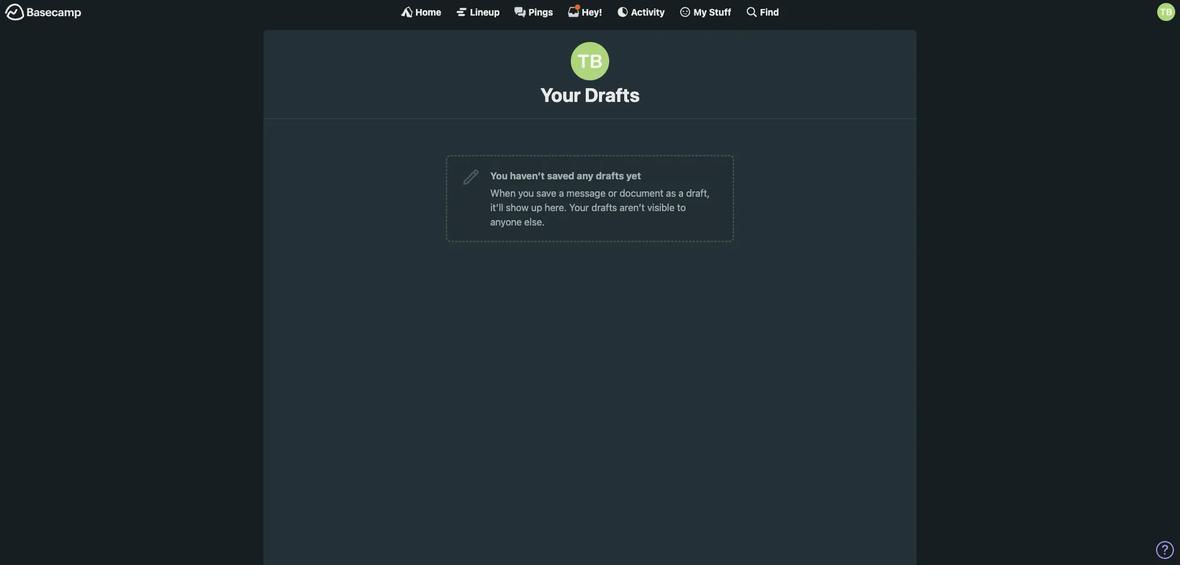 Task type: locate. For each thing, give the bounding box(es) containing it.
pings
[[529, 7, 553, 17]]

document
[[620, 187, 664, 199]]

your left drafts
[[541, 83, 581, 106]]

my stuff
[[694, 7, 732, 17]]

0 horizontal spatial a
[[559, 187, 564, 199]]

0 vertical spatial tim burton image
[[1158, 3, 1176, 21]]

my
[[694, 7, 707, 17]]

1 vertical spatial your
[[570, 202, 589, 213]]

save
[[537, 187, 557, 199]]

to
[[678, 202, 686, 213]]

drafts
[[596, 170, 624, 181], [592, 202, 618, 213]]

lineup link
[[456, 6, 500, 18]]

1 horizontal spatial tim burton image
[[1158, 3, 1176, 21]]

your down 'message'
[[570, 202, 589, 213]]

home
[[416, 7, 442, 17]]

your inside you haven't saved any drafts yet when you save a message or document as a draft, it'll show up here. your drafts aren't visible to anyone else.
[[570, 202, 589, 213]]

your
[[541, 83, 581, 106], [570, 202, 589, 213]]

haven't
[[510, 170, 545, 181]]

or
[[609, 187, 618, 199]]

activity
[[632, 7, 665, 17]]

1 a from the left
[[559, 187, 564, 199]]

you
[[519, 187, 534, 199]]

visible
[[648, 202, 675, 213]]

2 a from the left
[[679, 187, 684, 199]]

tim burton image inside the main element
[[1158, 3, 1176, 21]]

as
[[667, 187, 677, 199]]

a right "save"
[[559, 187, 564, 199]]

aren't
[[620, 202, 645, 213]]

a
[[559, 187, 564, 199], [679, 187, 684, 199]]

you
[[491, 170, 508, 181]]

drafts down 'or'
[[592, 202, 618, 213]]

drafts up 'or'
[[596, 170, 624, 181]]

0 horizontal spatial tim burton image
[[571, 42, 610, 80]]

any
[[577, 170, 594, 181]]

1 horizontal spatial a
[[679, 187, 684, 199]]

a right as at the top right of page
[[679, 187, 684, 199]]

tim burton image
[[1158, 3, 1176, 21], [571, 42, 610, 80]]

when
[[491, 187, 516, 199]]

0 vertical spatial your
[[541, 83, 581, 106]]

yet
[[627, 170, 641, 181]]

hey! button
[[568, 4, 603, 18]]

here.
[[545, 202, 567, 213]]

anyone
[[491, 216, 522, 228]]

find button
[[746, 6, 780, 18]]



Task type: describe. For each thing, give the bounding box(es) containing it.
switch accounts image
[[5, 3, 82, 22]]

else.
[[525, 216, 545, 228]]

saved
[[547, 170, 575, 181]]

message
[[567, 187, 606, 199]]

1 vertical spatial drafts
[[592, 202, 618, 213]]

1 vertical spatial tim burton image
[[571, 42, 610, 80]]

lineup
[[470, 7, 500, 17]]

drafts
[[585, 83, 640, 106]]

draft,
[[687, 187, 710, 199]]

pings button
[[515, 6, 553, 18]]

hey!
[[582, 7, 603, 17]]

0 vertical spatial drafts
[[596, 170, 624, 181]]

it'll
[[491, 202, 504, 213]]

show
[[506, 202, 529, 213]]

activity link
[[617, 6, 665, 18]]

find
[[761, 7, 780, 17]]

home link
[[401, 6, 442, 18]]

you haven't saved any drafts yet when you save a message or document as a draft, it'll show up here. your drafts aren't visible to anyone else.
[[491, 170, 710, 228]]

my stuff button
[[680, 6, 732, 18]]

up
[[531, 202, 543, 213]]

stuff
[[710, 7, 732, 17]]

main element
[[0, 0, 1181, 23]]

your drafts
[[541, 83, 640, 106]]



Task type: vqa. For each thing, say whether or not it's contained in the screenshot.
Hey!
yes



